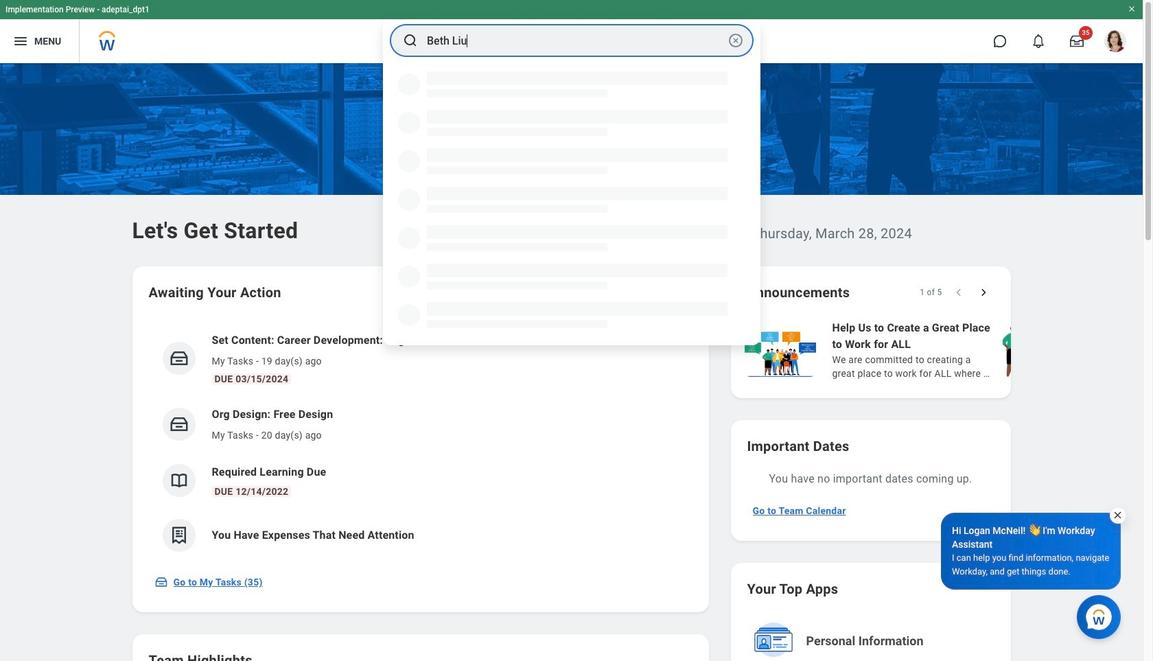 Task type: vqa. For each thing, say whether or not it's contained in the screenshot.
chevron right small image
yes



Task type: describe. For each thing, give the bounding box(es) containing it.
x image
[[1113, 510, 1123, 520]]

notifications large image
[[1032, 34, 1046, 48]]

0 vertical spatial inbox image
[[169, 348, 189, 369]]

profile logan mcneil image
[[1105, 30, 1127, 55]]

dashboard expenses image
[[169, 525, 189, 546]]

book open image
[[169, 470, 189, 491]]

justify image
[[12, 33, 29, 49]]

0 horizontal spatial list
[[149, 321, 692, 563]]

1 vertical spatial inbox image
[[169, 414, 189, 435]]

inbox large image
[[1070, 34, 1084, 48]]

2 vertical spatial inbox image
[[154, 575, 168, 589]]

Search Workday  search field
[[427, 25, 725, 56]]



Task type: locate. For each thing, give the bounding box(es) containing it.
status
[[920, 287, 942, 298]]

None search field
[[383, 20, 761, 345]]

inbox image
[[169, 348, 189, 369], [169, 414, 189, 435], [154, 575, 168, 589]]

main content
[[0, 63, 1153, 661]]

search image
[[402, 32, 419, 49]]

chevron left small image
[[952, 286, 966, 299]]

x circle image
[[728, 32, 744, 49]]

chevron right small image
[[977, 286, 990, 299]]

close environment banner image
[[1128, 5, 1136, 13]]

list
[[742, 319, 1153, 382], [149, 321, 692, 563]]

banner
[[0, 0, 1143, 63]]

1 horizontal spatial list
[[742, 319, 1153, 382]]



